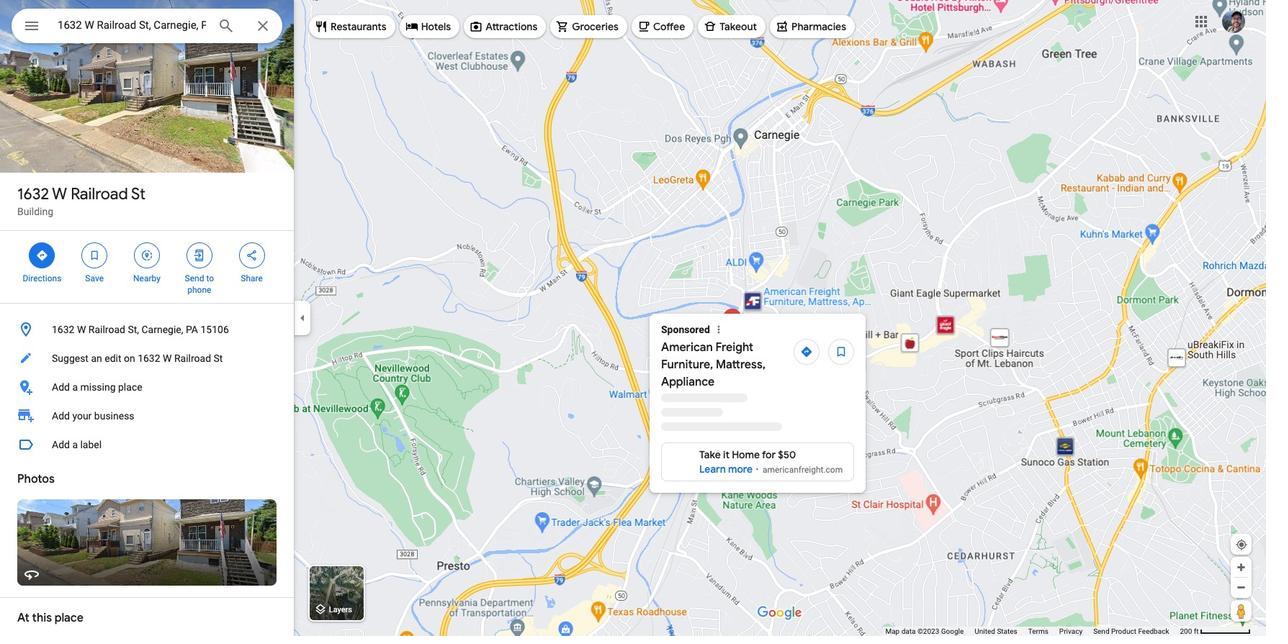 Task type: describe. For each thing, give the bounding box(es) containing it.
show your location image
[[1235, 539, 1248, 552]]

200 ft
[[1180, 628, 1199, 636]]

groceries
[[572, 20, 619, 33]]

$50
[[778, 449, 796, 462]]

furniture,
[[661, 358, 713, 372]]

pharmacies
[[792, 20, 846, 33]]

a for missing
[[72, 382, 78, 393]]

takeout button
[[698, 9, 766, 44]]

send product feedback
[[1093, 628, 1169, 636]]

sponsored element
[[661, 323, 854, 339]]

data
[[902, 628, 916, 636]]

st,
[[128, 324, 139, 336]]

takeout
[[720, 20, 757, 33]]

google maps element
[[0, 0, 1266, 637]]

google
[[941, 628, 964, 636]]

st inside "1632 w railroad st building"
[[131, 184, 145, 205]]

attractions button
[[464, 9, 546, 44]]

1632 for st
[[17, 184, 49, 205]]

share
[[241, 274, 263, 284]]

zoom out image
[[1236, 583, 1247, 593]]


[[140, 248, 153, 264]]

200 ft button
[[1180, 628, 1251, 636]]

none field inside 1632 w railroad st, carnegie, pa 15106 field
[[58, 17, 206, 34]]

nearby
[[133, 274, 161, 284]]

send for send product feedback
[[1093, 628, 1110, 636]]

suggest an edit on 1632 w railroad st button
[[0, 344, 294, 373]]

on
[[124, 353, 135, 364]]

appliance
[[661, 375, 715, 390]]

save
[[85, 274, 104, 284]]

for
[[762, 449, 776, 462]]

layers
[[329, 606, 352, 615]]

it
[[723, 449, 730, 462]]

coffee
[[653, 20, 685, 33]]


[[193, 248, 206, 264]]

groceries button
[[550, 9, 627, 44]]

©2023
[[918, 628, 939, 636]]

business
[[94, 411, 134, 422]]

st inside "suggest an edit on 1632 w railroad st" button
[[214, 353, 223, 364]]

building
[[17, 206, 53, 218]]

mattress,
[[716, 358, 766, 372]]

to
[[206, 274, 214, 284]]

product
[[1111, 628, 1137, 636]]

freight
[[716, 341, 753, 355]]

coffee button
[[632, 9, 694, 44]]

edit
[[105, 353, 121, 364]]

add a label
[[52, 439, 102, 451]]

footer inside google maps element
[[885, 627, 1180, 637]]

restaurants button
[[309, 9, 395, 44]]

railroad for st
[[71, 184, 128, 205]]

1632 w railroad st, carnegie, pa 15106 button
[[0, 315, 294, 344]]

privacy
[[1059, 628, 1083, 636]]

add a missing place button
[[0, 373, 294, 402]]

united states
[[975, 628, 1018, 636]]

pa
[[186, 324, 198, 336]]

americanfreight.com
[[763, 465, 843, 475]]

add for add a missing place
[[52, 382, 70, 393]]

sponsored
[[661, 324, 710, 336]]

directions image
[[800, 346, 813, 359]]

zoom in image
[[1236, 563, 1247, 573]]

hotels button
[[400, 9, 460, 44]]

learn
[[699, 463, 726, 476]]

your
[[72, 411, 92, 422]]

learn more
[[699, 463, 753, 476]]

add your business
[[52, 411, 134, 422]]

 search field
[[12, 9, 282, 46]]

suggest
[[52, 353, 89, 364]]


[[23, 16, 40, 36]]

label
[[80, 439, 102, 451]]

add for add a label
[[52, 439, 70, 451]]

w for st
[[52, 184, 67, 205]]

1632 for st,
[[52, 324, 75, 336]]

this
[[32, 611, 52, 626]]

add a label button
[[0, 431, 294, 460]]

at
[[17, 611, 29, 626]]

privacy button
[[1059, 627, 1083, 637]]



Task type: locate. For each thing, give the bounding box(es) containing it.
1 horizontal spatial 1632
[[52, 324, 75, 336]]

w up building
[[52, 184, 67, 205]]

st up 
[[131, 184, 145, 205]]

None field
[[58, 17, 206, 34]]

railroad
[[71, 184, 128, 205], [88, 324, 125, 336], [174, 353, 211, 364]]

1632 inside button
[[52, 324, 75, 336]]


[[245, 248, 258, 264]]

railroad inside button
[[174, 353, 211, 364]]

0 vertical spatial st
[[131, 184, 145, 205]]

1 vertical spatial st
[[214, 353, 223, 364]]

a inside add a missing place 'button'
[[72, 382, 78, 393]]

send inside button
[[1093, 628, 1110, 636]]

2 add from the top
[[52, 411, 70, 422]]

send product feedback button
[[1093, 627, 1169, 637]]

st down 15106
[[214, 353, 223, 364]]

1632 up building
[[17, 184, 49, 205]]

map
[[885, 628, 900, 636]]

photos
[[17, 472, 55, 487]]

phone
[[187, 285, 211, 295]]

add a missing place
[[52, 382, 142, 393]]

add inside 'button'
[[52, 382, 70, 393]]

0 vertical spatial railroad
[[71, 184, 128, 205]]

w inside button
[[77, 324, 86, 336]]

collapse side panel image
[[295, 310, 310, 326]]

show street view coverage image
[[1231, 601, 1252, 622]]

0 horizontal spatial 1632
[[17, 184, 49, 205]]

add your business link
[[0, 402, 294, 431]]

w inside "1632 w railroad st building"
[[52, 184, 67, 205]]

a left label
[[72, 439, 78, 451]]

american freight furniture, mattress, appliance element
[[661, 339, 789, 391]]

actions for 1632 w railroad st region
[[0, 231, 294, 303]]

add
[[52, 382, 70, 393], [52, 411, 70, 422], [52, 439, 70, 451]]

0 vertical spatial send
[[185, 274, 204, 284]]

0 horizontal spatial place
[[55, 611, 83, 626]]

send to phone
[[185, 274, 214, 295]]

0 vertical spatial place
[[118, 382, 142, 393]]

1632 w railroad st main content
[[0, 0, 294, 637]]

american freight furniture, mattress, appliance
[[661, 341, 766, 390]]

3 add from the top
[[52, 439, 70, 451]]

add down suggest
[[52, 382, 70, 393]]

0 horizontal spatial send
[[185, 274, 204, 284]]

1 vertical spatial send
[[1093, 628, 1110, 636]]

place down on
[[118, 382, 142, 393]]


[[88, 248, 101, 264]]

send for send to phone
[[185, 274, 204, 284]]

a
[[72, 382, 78, 393], [72, 439, 78, 451]]

google account: cj baylor  
(christian.baylor@adept.ai) image
[[1222, 10, 1245, 33]]

terms button
[[1028, 627, 1049, 637]]

1 vertical spatial railroad
[[88, 324, 125, 336]]

1632 W Railroad St, Carnegie, PA 15106 field
[[12, 9, 282, 43]]

railroad inside button
[[88, 324, 125, 336]]

2 horizontal spatial w
[[163, 353, 172, 364]]

1 horizontal spatial st
[[214, 353, 223, 364]]

w for st,
[[77, 324, 86, 336]]

2 vertical spatial 1632
[[138, 353, 160, 364]]

railroad for st,
[[88, 324, 125, 336]]

directions
[[23, 274, 61, 284]]

1632 up suggest
[[52, 324, 75, 336]]

pharmacies button
[[770, 9, 855, 44]]

at this place
[[17, 611, 83, 626]]

railroad left st,
[[88, 324, 125, 336]]

a left missing
[[72, 382, 78, 393]]

more
[[728, 463, 753, 476]]

send
[[185, 274, 204, 284], [1093, 628, 1110, 636]]

save image
[[835, 346, 848, 359]]

2 a from the top
[[72, 439, 78, 451]]

send inside the send to phone
[[185, 274, 204, 284]]

2 horizontal spatial 1632
[[138, 353, 160, 364]]

1 horizontal spatial w
[[77, 324, 86, 336]]

add left label
[[52, 439, 70, 451]]

1 vertical spatial a
[[72, 439, 78, 451]]

restaurants
[[331, 20, 387, 33]]

0 vertical spatial a
[[72, 382, 78, 393]]

hotels
[[421, 20, 451, 33]]

 button
[[12, 9, 52, 46]]

send up "phone"
[[185, 274, 204, 284]]

0 vertical spatial w
[[52, 184, 67, 205]]

american
[[661, 341, 713, 355]]

place inside 'button'
[[118, 382, 142, 393]]

w inside button
[[163, 353, 172, 364]]

footer
[[885, 627, 1180, 637]]

suggest an edit on 1632 w railroad st
[[52, 353, 223, 364]]

map data ©2023 google
[[885, 628, 964, 636]]

1 vertical spatial w
[[77, 324, 86, 336]]

add inside button
[[52, 439, 70, 451]]

1 add from the top
[[52, 382, 70, 393]]

add for add your business
[[52, 411, 70, 422]]

a inside add a label button
[[72, 439, 78, 451]]

0 horizontal spatial w
[[52, 184, 67, 205]]

united
[[975, 628, 995, 636]]

1632 w railroad st, carnegie, pa 15106
[[52, 324, 229, 336]]

feedback
[[1138, 628, 1169, 636]]

0 vertical spatial 1632
[[17, 184, 49, 205]]

missing
[[80, 382, 116, 393]]

1632
[[17, 184, 49, 205], [52, 324, 75, 336], [138, 353, 160, 364]]

15106
[[201, 324, 229, 336]]

footer containing map data ©2023 google
[[885, 627, 1180, 637]]

w down the carnegie,
[[163, 353, 172, 364]]

take it home for $50
[[699, 449, 796, 462]]

place right this
[[55, 611, 83, 626]]

carnegie,
[[142, 324, 183, 336]]

send left product
[[1093, 628, 1110, 636]]

2 vertical spatial railroad
[[174, 353, 211, 364]]

take
[[699, 449, 721, 462]]

1 a from the top
[[72, 382, 78, 393]]

1 horizontal spatial place
[[118, 382, 142, 393]]

1632 w railroad st building
[[17, 184, 145, 218]]

1632 inside "1632 w railroad st building"
[[17, 184, 49, 205]]

w
[[52, 184, 67, 205], [77, 324, 86, 336], [163, 353, 172, 364]]

2 vertical spatial add
[[52, 439, 70, 451]]

ft
[[1194, 628, 1199, 636]]

1 vertical spatial place
[[55, 611, 83, 626]]

attractions
[[486, 20, 537, 33]]

1632 right on
[[138, 353, 160, 364]]

railroad down pa
[[174, 353, 211, 364]]

railroad up 
[[71, 184, 128, 205]]

0 horizontal spatial st
[[131, 184, 145, 205]]

united states button
[[975, 627, 1018, 637]]

a for label
[[72, 439, 78, 451]]

place
[[118, 382, 142, 393], [55, 611, 83, 626]]

200
[[1180, 628, 1192, 636]]


[[36, 248, 49, 264]]

add left your
[[52, 411, 70, 422]]

states
[[997, 628, 1018, 636]]

1 horizontal spatial send
[[1093, 628, 1110, 636]]

home
[[732, 449, 760, 462]]

an
[[91, 353, 102, 364]]

st
[[131, 184, 145, 205], [214, 353, 223, 364]]

1 vertical spatial add
[[52, 411, 70, 422]]

1632 inside button
[[138, 353, 160, 364]]

railroad inside "1632 w railroad st building"
[[71, 184, 128, 205]]

0 vertical spatial add
[[52, 382, 70, 393]]

w up suggest
[[77, 324, 86, 336]]

1 vertical spatial 1632
[[52, 324, 75, 336]]

terms
[[1028, 628, 1049, 636]]

2 vertical spatial w
[[163, 353, 172, 364]]



Task type: vqa. For each thing, say whether or not it's contained in the screenshot.
footer containing Map data ©2023 Google
yes



